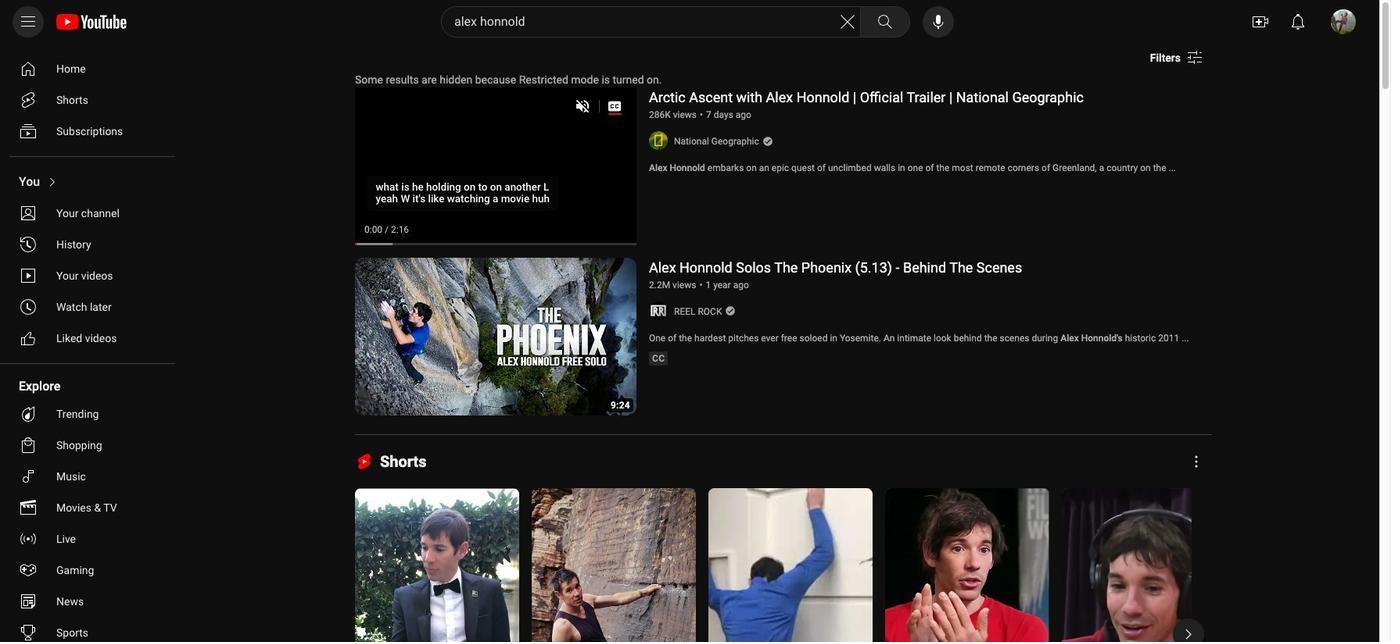Task type: vqa. For each thing, say whether or not it's contained in the screenshot.
Arctic Ascent with Alex Honnold | Official Trailer | National Geographic by National Geographic 286,205 views 7 days ago 2 minutes, 17 seconds element
yes



Task type: describe. For each thing, give the bounding box(es) containing it.
6 option from the top
[[9, 229, 169, 260]]

youtube video player element
[[352, 88, 637, 249]]

14 option from the top
[[9, 524, 169, 555]]

arctic ascent with alex honnold | official trailer | national geographic by national geographic 286,205 views 7 days ago 2 minutes, 17 seconds element
[[649, 89, 1084, 106]]

go to channel image for alex honnold solos the phoenix (5.13) - behind the scenes by reel rock 2,233,477 views 1 year ago 9 minutes, 24 seconds element at top
[[649, 302, 668, 321]]

alex honnold solos the phoenix (5.13) - behind the scenes by reel rock 2,233,477 views 1 year ago 9 minutes, 24 seconds element
[[649, 260, 1022, 276]]

15 option from the top
[[9, 555, 169, 587]]

9 minutes, 24 seconds element
[[611, 401, 630, 411]]

13 option from the top
[[9, 493, 169, 524]]

17 option from the top
[[9, 618, 169, 643]]

seek slider slider
[[352, 234, 637, 249]]

5 option from the top
[[9, 198, 169, 229]]

16 option from the top
[[9, 587, 169, 618]]

11 option from the top
[[9, 430, 169, 461]]

9 option from the top
[[9, 323, 169, 354]]

10 option from the top
[[9, 399, 169, 430]]

7 option from the top
[[9, 260, 169, 292]]



Task type: locate. For each thing, give the bounding box(es) containing it.
avatar image image
[[1331, 9, 1356, 34]]

1 go to channel image from the top
[[649, 131, 668, 150]]

go to channel image
[[649, 131, 668, 150], [649, 302, 668, 321]]

2 go to channel image from the top
[[649, 302, 668, 321]]

None search field
[[413, 6, 913, 38]]

1 vertical spatial go to channel image
[[649, 302, 668, 321]]

2 option from the top
[[9, 84, 169, 116]]

None text field
[[1150, 52, 1181, 64]]

0 vertical spatial go to channel image
[[649, 131, 668, 150]]

Search text field
[[454, 12, 838, 32]]

8 option from the top
[[9, 292, 169, 323]]

3 option from the top
[[9, 116, 169, 147]]

12 option from the top
[[9, 461, 169, 493]]

1 option from the top
[[9, 53, 169, 84]]

option
[[9, 53, 169, 84], [9, 84, 169, 116], [9, 116, 169, 147], [9, 167, 169, 198], [9, 198, 169, 229], [9, 229, 169, 260], [9, 260, 169, 292], [9, 292, 169, 323], [9, 323, 169, 354], [9, 399, 169, 430], [9, 430, 169, 461], [9, 461, 169, 493], [9, 493, 169, 524], [9, 524, 169, 555], [9, 555, 169, 587], [9, 587, 169, 618], [9, 618, 169, 643]]

4 option from the top
[[9, 167, 169, 198]]

go to channel image for arctic ascent with alex honnold | official trailer | national geographic by national geographic 286,205 views 7 days ago 2 minutes, 17 seconds element
[[649, 131, 668, 150]]



